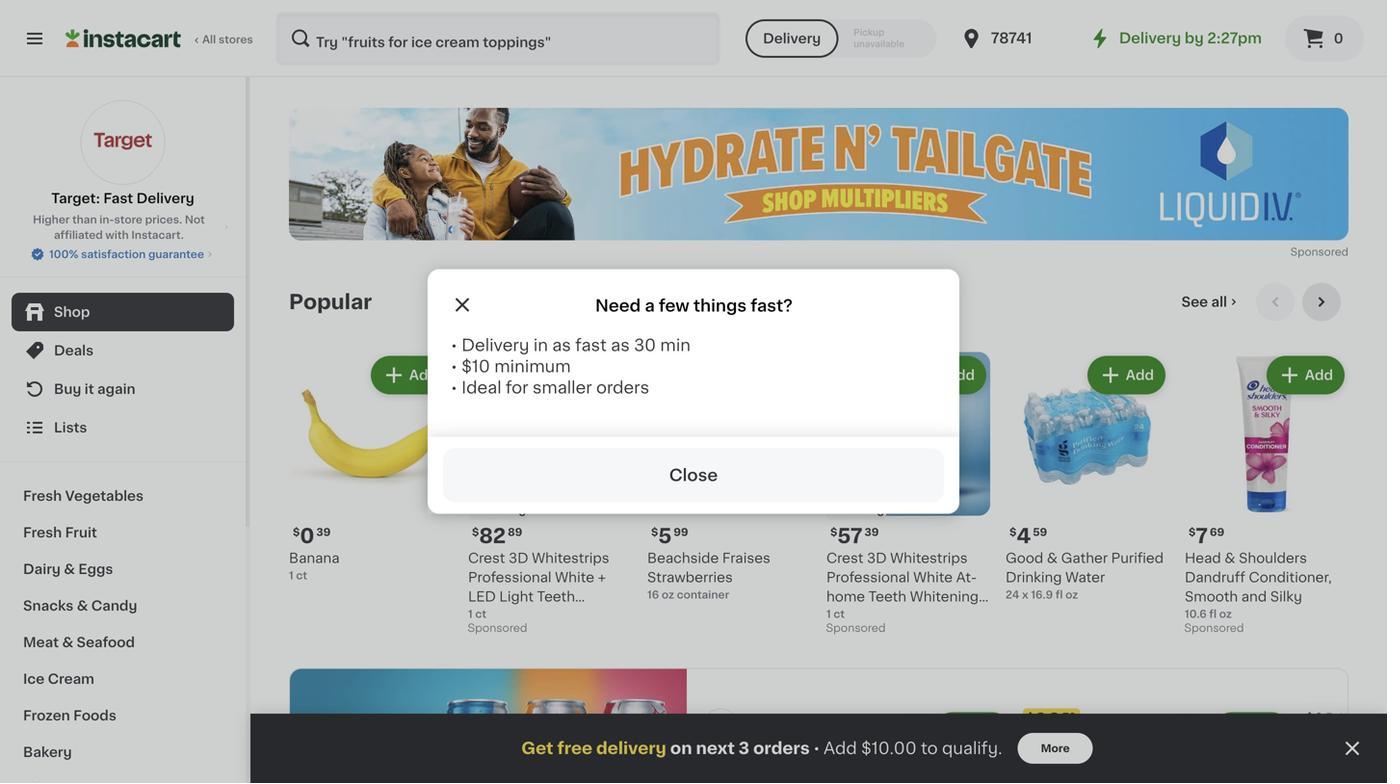 Task type: describe. For each thing, give the bounding box(es) containing it.
eggs
[[78, 563, 113, 576]]

minimum
[[494, 358, 571, 375]]

all stores
[[202, 34, 253, 45]]

guarantee
[[148, 249, 204, 260]]

a
[[645, 298, 655, 314]]

drinking
[[1006, 571, 1062, 584]]

bull for energy
[[1054, 736, 1079, 750]]

ice
[[23, 673, 45, 686]]

bull for ene
[[1333, 736, 1359, 750]]

1 ct for 57
[[827, 609, 845, 620]]

$ for 5
[[651, 527, 658, 538]]

oz inside beachside fraises strawberries 16 oz container
[[662, 590, 674, 600]]

7
[[1196, 526, 1208, 546]]

professional for 82
[[468, 571, 552, 584]]

1 add button from the left
[[373, 358, 447, 393]]

whitening inside crest 3d whitestrips professional white at- home teeth whitening kit
[[910, 590, 979, 604]]

in-
[[100, 214, 114, 225]]

$10
[[462, 358, 490, 375]]

16
[[647, 590, 659, 600]]

nsored
[[1312, 247, 1349, 257]]

0 button
[[1285, 15, 1364, 62]]

ct for 82
[[475, 609, 487, 620]]

whitestrips for 82
[[532, 552, 609, 565]]

delivery button
[[746, 19, 839, 58]]

ct for 57
[[834, 609, 845, 620]]

1 as from the left
[[552, 337, 571, 354]]

beachside fraises strawberries 16 oz container
[[647, 552, 771, 600]]

gives
[[779, 757, 828, 774]]

delivery inside • delivery in as fast as 30 min • $10 minimum • ideal for smaller orders
[[462, 337, 529, 354]]

1 inside the banana 1 ct
[[289, 570, 294, 581]]

see all link
[[1182, 292, 1241, 312]]

2:27pm
[[1208, 31, 1262, 45]]

instacart.
[[131, 230, 184, 240]]

add button for 57
[[910, 358, 985, 393]]

beachside
[[647, 552, 719, 565]]

target: fast delivery
[[51, 192, 194, 205]]

professional for 57
[[827, 571, 910, 584]]

instacart logo image
[[66, 27, 181, 50]]

higher than in-store prices. not affiliated with instacart. link
[[15, 212, 230, 243]]

item carousel region
[[289, 283, 1349, 653]]

2 as from the left
[[611, 337, 630, 354]]

red bull energy drink
[[1023, 736, 1130, 769]]

39 for 0
[[316, 527, 331, 538]]

kit
[[827, 609, 845, 623]]

& for dairy
[[64, 563, 75, 576]]

frozen
[[23, 709, 70, 723]]

gather
[[1061, 552, 1108, 565]]

red bull gives you wings.
[[703, 757, 864, 783]]

on
[[670, 740, 692, 757]]

smooth
[[1185, 590, 1238, 604]]

snacks & candy link
[[12, 588, 234, 624]]

satisfaction
[[81, 249, 146, 260]]

more
[[1041, 743, 1070, 754]]

higher than in-store prices. not affiliated with instacart.
[[33, 214, 205, 240]]

wings.
[[703, 778, 762, 783]]

fl for 4
[[1056, 590, 1063, 600]]

79
[[1063, 712, 1077, 723]]

whitestrips for 57
[[890, 552, 968, 565]]

more button
[[1018, 733, 1093, 764]]

buy
[[54, 383, 81, 396]]

whitening up $ 82 89
[[470, 505, 526, 515]]

vegetables
[[65, 489, 144, 503]]

in
[[534, 337, 548, 354]]

white for 57
[[914, 571, 953, 584]]

$ for 4
[[1010, 527, 1017, 538]]

$10.00
[[861, 740, 917, 757]]

seafood
[[77, 636, 135, 649]]

sponsored badge image for 57
[[827, 623, 885, 634]]

$ for 10
[[1307, 712, 1314, 723]]

$ 5 99
[[651, 526, 689, 546]]

& for head
[[1225, 552, 1236, 565]]

1 ct for 82
[[468, 609, 487, 620]]

$ 82 89
[[472, 526, 523, 546]]

$ for 26
[[1027, 712, 1034, 723]]

orders inside treatment tracker modal dialog
[[753, 740, 810, 757]]

• sponsored: liquid i.v. hydrate n' tailgate. shop multipliers image
[[289, 108, 1349, 240]]

& for good
[[1047, 552, 1058, 565]]

foods
[[73, 709, 116, 723]]

whitening inside crest 3d whitestrips professional white + led light teeth whitening kit, 19 treatments
[[468, 609, 537, 623]]

sponsored badge image for 7
[[1185, 623, 1243, 634]]

you
[[831, 757, 864, 774]]

get
[[522, 740, 554, 757]]

fraises
[[722, 552, 771, 565]]

it
[[85, 383, 94, 396]]

product group containing 4
[[1006, 352, 1170, 603]]

than
[[72, 214, 97, 225]]

banana 1 ct
[[289, 552, 340, 581]]

ideal
[[462, 380, 502, 396]]

good & gather purified drinking water 24 x 16.9 fl oz
[[1006, 552, 1164, 600]]

crest 3d whitestrips professional white at- home teeth whitening kit
[[827, 552, 979, 623]]

not
[[185, 214, 205, 225]]

get free delivery on next 3 orders • add $10.00 to qualify.
[[522, 740, 1003, 757]]

need a few things fast? dialog
[[428, 269, 960, 514]]

frozen foods link
[[12, 698, 234, 734]]

$26.79 original price: $29.99 element
[[1023, 709, 1152, 734]]

buy it again link
[[12, 370, 234, 409]]

treatment tracker modal dialog
[[251, 714, 1387, 783]]

& for meat
[[62, 636, 73, 649]]

$29.99
[[1084, 717, 1132, 731]]

78741 button
[[960, 12, 1076, 66]]

26
[[1034, 711, 1061, 731]]

82
[[479, 526, 506, 546]]

+
[[598, 571, 606, 584]]

target: fast delivery link
[[51, 100, 194, 208]]

purified
[[1112, 552, 1164, 565]]

$ 4 59
[[1010, 526, 1047, 546]]

& for snacks
[[77, 599, 88, 613]]

red bull ene
[[1303, 736, 1387, 769]]

need
[[595, 298, 641, 314]]

head
[[1185, 552, 1221, 565]]

5
[[658, 526, 672, 546]]

add inside treatment tracker modal dialog
[[824, 740, 857, 757]]

$ for 82
[[472, 527, 479, 538]]

free
[[557, 740, 593, 757]]

89
[[508, 527, 523, 538]]



Task type: locate. For each thing, give the bounding box(es) containing it.
bull for gives
[[742, 757, 775, 774]]

all stores link
[[66, 12, 254, 66]]

fresh up the 'fresh fruit'
[[23, 489, 62, 503]]

1 horizontal spatial orders
[[753, 740, 810, 757]]

1 ct down home at the right bottom
[[827, 609, 845, 620]]

39
[[316, 527, 331, 538], [865, 527, 879, 538]]

2 teeth from the left
[[869, 590, 907, 604]]

crest down 57
[[827, 552, 864, 565]]

1 teeth from the left
[[537, 590, 575, 604]]

fresh fruit
[[23, 526, 97, 540]]

0 horizontal spatial whitestrips
[[532, 552, 609, 565]]

fast
[[575, 337, 607, 354]]

•
[[451, 337, 457, 354], [451, 358, 457, 375], [451, 380, 457, 396], [814, 741, 820, 756]]

whitening up $ 57 39
[[829, 505, 885, 515]]

kit,
[[541, 609, 563, 623]]

1 vertical spatial 0
[[300, 526, 314, 546]]

0 horizontal spatial 1
[[289, 570, 294, 581]]

1 1 ct from the left
[[468, 609, 487, 620]]

1 ct
[[468, 609, 487, 620], [827, 609, 845, 620]]

bull inside red bull energy drink
[[1054, 736, 1079, 750]]

$ left 59
[[1010, 527, 1017, 538]]

• up gives
[[814, 741, 820, 756]]

• left in
[[451, 337, 457, 354]]

shoulders
[[1239, 552, 1307, 565]]

ct
[[296, 570, 307, 581], [475, 609, 487, 620], [834, 609, 845, 620]]

19 inside $ 10 19
[[1339, 712, 1351, 723]]

1
[[289, 570, 294, 581], [468, 609, 473, 620], [827, 609, 831, 620]]

fresh for fresh vegetables
[[23, 489, 62, 503]]

whitening up the treatments
[[468, 609, 537, 623]]

0 horizontal spatial 0
[[300, 526, 314, 546]]

1 product group from the left
[[289, 352, 453, 583]]

with
[[105, 230, 129, 240]]

& left eggs
[[64, 563, 75, 576]]

meat
[[23, 636, 59, 649]]

0 horizontal spatial white
[[555, 571, 595, 584]]

fl inside 'good & gather purified drinking water 24 x 16.9 fl oz'
[[1056, 590, 1063, 600]]

whitestrips inside crest 3d whitestrips professional white + led light teeth whitening kit, 19 treatments
[[532, 552, 609, 565]]

$ inside $ 82 89
[[472, 527, 479, 538]]

close
[[669, 467, 718, 484]]

0 horizontal spatial oz
[[662, 590, 674, 600]]

39 for 57
[[865, 527, 879, 538]]

0 vertical spatial 0
[[1334, 32, 1344, 45]]

1 horizontal spatial as
[[611, 337, 630, 354]]

2 add button from the left
[[552, 358, 626, 393]]

0 horizontal spatial orders
[[596, 380, 650, 396]]

1 horizontal spatial crest
[[827, 552, 864, 565]]

oz for 4
[[1066, 590, 1078, 600]]

2 3d from the left
[[867, 552, 887, 565]]

product group
[[289, 352, 453, 583], [468, 352, 632, 642], [827, 352, 990, 639], [1006, 352, 1170, 603], [1185, 352, 1349, 639]]

as
[[552, 337, 571, 354], [611, 337, 630, 354]]

0 horizontal spatial sponsored badge image
[[468, 623, 527, 634]]

oz down smooth
[[1220, 609, 1232, 620]]

0 vertical spatial fl
[[1056, 590, 1063, 600]]

white
[[555, 571, 595, 584], [914, 571, 953, 584]]

0 horizontal spatial 39
[[316, 527, 331, 538]]

add button for 7
[[1269, 358, 1343, 393]]

0 vertical spatial fresh
[[23, 489, 62, 503]]

1 horizontal spatial oz
[[1066, 590, 1078, 600]]

orders down 30
[[596, 380, 650, 396]]

fresh up "dairy"
[[23, 526, 62, 540]]

bakery link
[[12, 734, 234, 771]]

99
[[674, 527, 689, 538]]

ct down the led
[[475, 609, 487, 620]]

69
[[1210, 527, 1225, 538]]

1 horizontal spatial red bull image
[[703, 709, 738, 743]]

1 horizontal spatial 39
[[865, 527, 879, 538]]

1 professional from the left
[[468, 571, 552, 584]]

shop
[[54, 305, 90, 319]]

$ for 7
[[1189, 527, 1196, 538]]

affiliated
[[54, 230, 103, 240]]

2 professional from the left
[[827, 571, 910, 584]]

0 vertical spatial 19
[[566, 609, 581, 623]]

$ for 57
[[831, 527, 838, 538]]

spo
[[1291, 247, 1312, 257]]

1 horizontal spatial professional
[[827, 571, 910, 584]]

1 horizontal spatial fl
[[1210, 609, 1217, 620]]

1 whitestrips from the left
[[532, 552, 609, 565]]

& inside head & shoulders dandruff conditioner, smooth and silky 10.6 fl oz
[[1225, 552, 1236, 565]]

1 horizontal spatial 3d
[[867, 552, 887, 565]]

fresh for fresh fruit
[[23, 526, 62, 540]]

fl inside head & shoulders dandruff conditioner, smooth and silky 10.6 fl oz
[[1210, 609, 1217, 620]]

popular link
[[289, 291, 372, 314]]

delivery by 2:27pm link
[[1089, 27, 1262, 50]]

dandruff
[[1185, 571, 1246, 584]]

led
[[468, 590, 496, 604]]

red inside red bull gives you wings.
[[703, 757, 738, 774]]

ct inside the banana 1 ct
[[296, 570, 307, 581]]

$ inside the $ 4 59
[[1010, 527, 1017, 538]]

4 add button from the left
[[1090, 358, 1164, 393]]

3 sponsored badge image from the left
[[1185, 623, 1243, 634]]

sponsored badge image down 10.6
[[1185, 623, 1243, 634]]

39 up banana
[[316, 527, 331, 538]]

red down next
[[703, 757, 738, 774]]

bull inside red bull ene
[[1333, 736, 1359, 750]]

0 horizontal spatial red
[[703, 757, 738, 774]]

$ up red bull ene
[[1307, 712, 1314, 723]]

0 vertical spatial orders
[[596, 380, 650, 396]]

white left at-
[[914, 571, 953, 584]]

crest for 82
[[468, 552, 505, 565]]

bull down 79
[[1054, 736, 1079, 750]]

ice cream
[[23, 673, 94, 686]]

product group containing 0
[[289, 352, 453, 583]]

1 fresh from the top
[[23, 489, 62, 503]]

orders inside • delivery in as fast as 30 min • $10 minimum • ideal for smaller orders
[[596, 380, 650, 396]]

main content
[[251, 77, 1387, 783]]

product group containing 57
[[827, 352, 990, 639]]

2 horizontal spatial sponsored badge image
[[1185, 623, 1243, 634]]

2 product group from the left
[[468, 352, 632, 642]]

target: fast delivery logo image
[[80, 100, 165, 185]]

orders up red bull gives you wings.
[[753, 740, 810, 757]]

2 horizontal spatial oz
[[1220, 609, 1232, 620]]

39 right 57
[[865, 527, 879, 538]]

$ 26 79
[[1027, 711, 1077, 731]]

3 add button from the left
[[910, 358, 985, 393]]

1 horizontal spatial white
[[914, 571, 953, 584]]

2 crest from the left
[[827, 552, 864, 565]]

4 product group from the left
[[1006, 352, 1170, 603]]

bull down get free delivery on next 3 orders • add $10.00 to qualify.
[[742, 757, 775, 774]]

1 vertical spatial fl
[[1210, 609, 1217, 620]]

white left +
[[555, 571, 595, 584]]

1 horizontal spatial red
[[1023, 736, 1051, 750]]

$ left 69
[[1189, 527, 1196, 538]]

0 horizontal spatial red bull image
[[290, 669, 687, 783]]

bull down $ 10 19
[[1333, 736, 1359, 750]]

whitestrips
[[532, 552, 609, 565], [890, 552, 968, 565]]

24
[[1006, 590, 1020, 600]]

fast?
[[751, 298, 793, 314]]

0 horizontal spatial 19
[[566, 609, 581, 623]]

next
[[696, 740, 735, 757]]

sponsored badge image
[[468, 623, 527, 634], [827, 623, 885, 634], [1185, 623, 1243, 634]]

red bull image down the treatments
[[290, 669, 687, 783]]

fl right 16.9
[[1056, 590, 1063, 600]]

1 horizontal spatial teeth
[[869, 590, 907, 604]]

snacks & candy
[[23, 599, 137, 613]]

2 horizontal spatial red
[[1303, 736, 1330, 750]]

sponsored badge image down the led
[[468, 623, 527, 634]]

None search field
[[276, 12, 721, 66]]

red for red bull energy drink
[[1023, 736, 1051, 750]]

3d for 57
[[867, 552, 887, 565]]

see all
[[1182, 295, 1228, 309]]

red for red bull ene
[[1303, 736, 1330, 750]]

$ inside $ 0 39
[[293, 527, 300, 538]]

1 horizontal spatial 0
[[1334, 32, 1344, 45]]

deals
[[54, 344, 94, 357]]

whitestrips up at-
[[890, 552, 968, 565]]

1 horizontal spatial ct
[[475, 609, 487, 620]]

professional inside crest 3d whitestrips professional white at- home teeth whitening kit
[[827, 571, 910, 584]]

• left "$10"
[[451, 358, 457, 375]]

5 add button from the left
[[1269, 358, 1343, 393]]

shop link
[[12, 293, 234, 331]]

1 horizontal spatial 19
[[1339, 712, 1351, 723]]

$ left 99 in the bottom of the page
[[651, 527, 658, 538]]

target:
[[51, 192, 100, 205]]

3d down 89
[[509, 552, 529, 565]]

fl for 7
[[1210, 609, 1217, 620]]

silky
[[1271, 590, 1303, 604]]

whitestrips up +
[[532, 552, 609, 565]]

0 horizontal spatial teeth
[[537, 590, 575, 604]]

& inside 'good & gather purified drinking water 24 x 16.9 fl oz'
[[1047, 552, 1058, 565]]

39 inside $ 0 39
[[316, 527, 331, 538]]

1 for 82
[[468, 609, 473, 620]]

sponsored badge image for 82
[[468, 623, 527, 634]]

$ up banana
[[293, 527, 300, 538]]

0 horizontal spatial 1 ct
[[468, 609, 487, 620]]

red inside red bull ene
[[1303, 736, 1330, 750]]

1 down the led
[[468, 609, 473, 620]]

by
[[1185, 31, 1204, 45]]

lists
[[54, 421, 87, 435]]

crest inside crest 3d whitestrips professional white at- home teeth whitening kit
[[827, 552, 864, 565]]

$ up home at the right bottom
[[831, 527, 838, 538]]

teeth inside crest 3d whitestrips professional white at- home teeth whitening kit
[[869, 590, 907, 604]]

meat & seafood link
[[12, 624, 234, 661]]

as left 30
[[611, 337, 630, 354]]

1 horizontal spatial bull
[[1054, 736, 1079, 750]]

whitening down at-
[[910, 590, 979, 604]]

lists link
[[12, 409, 234, 447]]

white inside crest 3d whitestrips professional white at- home teeth whitening kit
[[914, 571, 953, 584]]

teeth inside crest 3d whitestrips professional white + led light teeth whitening kit, 19 treatments
[[537, 590, 575, 604]]

red bull image
[[290, 669, 687, 783], [703, 709, 738, 743]]

service type group
[[746, 19, 937, 58]]

need a few things fast?
[[595, 298, 793, 314]]

& left candy
[[77, 599, 88, 613]]

2 horizontal spatial 1
[[827, 609, 831, 620]]

professional up 'light'
[[468, 571, 552, 584]]

few
[[659, 298, 690, 314]]

1 horizontal spatial 1 ct
[[827, 609, 845, 620]]

red bull gives you wings. link
[[703, 709, 877, 783]]

& right meat
[[62, 636, 73, 649]]

snacks
[[23, 599, 74, 613]]

whitening
[[470, 505, 526, 515], [829, 505, 885, 515], [910, 590, 979, 604], [468, 609, 537, 623]]

• left ideal
[[451, 380, 457, 396]]

1 crest from the left
[[468, 552, 505, 565]]

$ inside $ 10 19
[[1307, 712, 1314, 723]]

professional
[[468, 571, 552, 584], [827, 571, 910, 584]]

1 39 from the left
[[316, 527, 331, 538]]

0 horizontal spatial ct
[[296, 570, 307, 581]]

2 whitestrips from the left
[[890, 552, 968, 565]]

prices.
[[145, 214, 182, 225]]

3d down $ 57 39
[[867, 552, 887, 565]]

3d inside crest 3d whitestrips professional white at- home teeth whitening kit
[[867, 552, 887, 565]]

oz right 16 at the bottom left of the page
[[662, 590, 674, 600]]

teeth up kit,
[[537, 590, 575, 604]]

crest down 82 at the bottom left of page
[[468, 552, 505, 565]]

$ inside the $ 26 79
[[1027, 712, 1034, 723]]

delivery inside button
[[763, 32, 821, 45]]

1 vertical spatial 19
[[1339, 712, 1351, 723]]

dairy & eggs
[[23, 563, 113, 576]]

1 3d from the left
[[509, 552, 529, 565]]

product group containing 82
[[468, 352, 632, 642]]

red
[[1023, 736, 1051, 750], [1303, 736, 1330, 750], [703, 757, 738, 774]]

19 right "10"
[[1339, 712, 1351, 723]]

ct down home at the right bottom
[[834, 609, 845, 620]]

deals link
[[12, 331, 234, 370]]

higher
[[33, 214, 70, 225]]

& inside meat & seafood "link"
[[62, 636, 73, 649]]

water
[[1066, 571, 1105, 584]]

$ inside $ 57 39
[[831, 527, 838, 538]]

19 right kit,
[[566, 609, 581, 623]]

0 horizontal spatial 3d
[[509, 552, 529, 565]]

1 horizontal spatial 1
[[468, 609, 473, 620]]

$ left 79
[[1027, 712, 1034, 723]]

2 white from the left
[[914, 571, 953, 584]]

• inside get free delivery on next 3 orders • add $10.00 to qualify.
[[814, 741, 820, 756]]

2 1 ct from the left
[[827, 609, 845, 620]]

energy
[[1083, 736, 1130, 750]]

crest for 57
[[827, 552, 864, 565]]

main content containing popular
[[251, 77, 1387, 783]]

0 horizontal spatial bull
[[742, 757, 775, 774]]

whitestrips inside crest 3d whitestrips professional white at- home teeth whitening kit
[[890, 552, 968, 565]]

teeth right home at the right bottom
[[869, 590, 907, 604]]

1 vertical spatial fresh
[[23, 526, 62, 540]]

crest inside crest 3d whitestrips professional white + led light teeth whitening kit, 19 treatments
[[468, 552, 505, 565]]

1 sponsored badge image from the left
[[468, 623, 527, 634]]

red up drink
[[1023, 736, 1051, 750]]

& inside snacks & candy link
[[77, 599, 88, 613]]

19 inside crest 3d whitestrips professional white + led light teeth whitening kit, 19 treatments
[[566, 609, 581, 623]]

add button
[[373, 358, 447, 393], [552, 358, 626, 393], [910, 358, 985, 393], [1090, 358, 1164, 393], [1269, 358, 1343, 393]]

popular
[[289, 292, 372, 312]]

$ left 89
[[472, 527, 479, 538]]

$ inside $ 5 99
[[651, 527, 658, 538]]

39 inside $ 57 39
[[865, 527, 879, 538]]

white for 82
[[555, 571, 595, 584]]

at-
[[956, 571, 977, 584]]

10.6
[[1185, 609, 1207, 620]]

1 horizontal spatial sponsored badge image
[[827, 623, 885, 634]]

2 horizontal spatial bull
[[1333, 736, 1359, 750]]

& up drinking
[[1047, 552, 1058, 565]]

1 for 57
[[827, 609, 831, 620]]

add button for 82
[[552, 358, 626, 393]]

white inside crest 3d whitestrips professional white + led light teeth whitening kit, 19 treatments
[[555, 571, 595, 584]]

bull inside red bull gives you wings.
[[742, 757, 775, 774]]

smaller
[[533, 380, 592, 396]]

0 horizontal spatial crest
[[468, 552, 505, 565]]

2 horizontal spatial ct
[[834, 609, 845, 620]]

0 inside button
[[1334, 32, 1344, 45]]

sponsored badge image down 'kit'
[[827, 623, 885, 634]]

0 horizontal spatial professional
[[468, 571, 552, 584]]

1 horizontal spatial whitestrips
[[890, 552, 968, 565]]

oz down water
[[1066, 590, 1078, 600]]

delivery
[[1119, 31, 1182, 45], [763, 32, 821, 45], [136, 192, 194, 205], [462, 337, 529, 354]]

meat & seafood
[[23, 636, 135, 649]]

16.9
[[1031, 590, 1053, 600]]

0 horizontal spatial as
[[552, 337, 571, 354]]

red down "10"
[[1303, 736, 1330, 750]]

red for red bull gives you wings.
[[703, 757, 738, 774]]

3d for 82
[[509, 552, 529, 565]]

fruit
[[65, 526, 97, 540]]

product group containing 7
[[1185, 352, 1349, 639]]

fresh inside fresh fruit link
[[23, 526, 62, 540]]

& up dandruff
[[1225, 552, 1236, 565]]

& inside dairy & eggs link
[[64, 563, 75, 576]]

0 horizontal spatial fl
[[1056, 590, 1063, 600]]

light
[[499, 590, 534, 604]]

1 white from the left
[[555, 571, 595, 584]]

2 39 from the left
[[865, 527, 879, 538]]

30
[[634, 337, 656, 354]]

crest 3d whitestrips professional white + led light teeth whitening kit, 19 treatments
[[468, 552, 609, 642]]

1 down banana
[[289, 570, 294, 581]]

0 inside product group
[[300, 526, 314, 546]]

3d
[[509, 552, 529, 565], [867, 552, 887, 565]]

2 fresh from the top
[[23, 526, 62, 540]]

3 product group from the left
[[827, 352, 990, 639]]

oz for 7
[[1220, 609, 1232, 620]]

red bull image left 3
[[703, 709, 738, 743]]

fresh vegetables link
[[12, 478, 234, 515]]

fresh fruit link
[[12, 515, 234, 551]]

oz inside 'good & gather purified drinking water 24 x 16.9 fl oz'
[[1066, 590, 1078, 600]]

3d inside crest 3d whitestrips professional white + led light teeth whitening kit, 19 treatments
[[509, 552, 529, 565]]

1 ct down the led
[[468, 609, 487, 620]]

fl right 10.6
[[1210, 609, 1217, 620]]

oz inside head & shoulders dandruff conditioner, smooth and silky 10.6 fl oz
[[1220, 609, 1232, 620]]

5 product group from the left
[[1185, 352, 1349, 639]]

store
[[114, 214, 143, 225]]

good
[[1006, 552, 1044, 565]]

$ 10 19
[[1307, 711, 1351, 731]]

strawberries
[[647, 571, 733, 584]]

red inside red bull energy drink
[[1023, 736, 1051, 750]]

$ inside $ 7 69
[[1189, 527, 1196, 538]]

professional up home at the right bottom
[[827, 571, 910, 584]]

$ for 0
[[293, 527, 300, 538]]

to
[[921, 740, 938, 757]]

ct down banana
[[296, 570, 307, 581]]

2 sponsored badge image from the left
[[827, 623, 885, 634]]

professional inside crest 3d whitestrips professional white + led light teeth whitening kit, 19 treatments
[[468, 571, 552, 584]]

1 vertical spatial orders
[[753, 740, 810, 757]]

1 down home at the right bottom
[[827, 609, 831, 620]]

as right in
[[552, 337, 571, 354]]



Task type: vqa. For each thing, say whether or not it's contained in the screenshot.
THE SEARCH field
no



